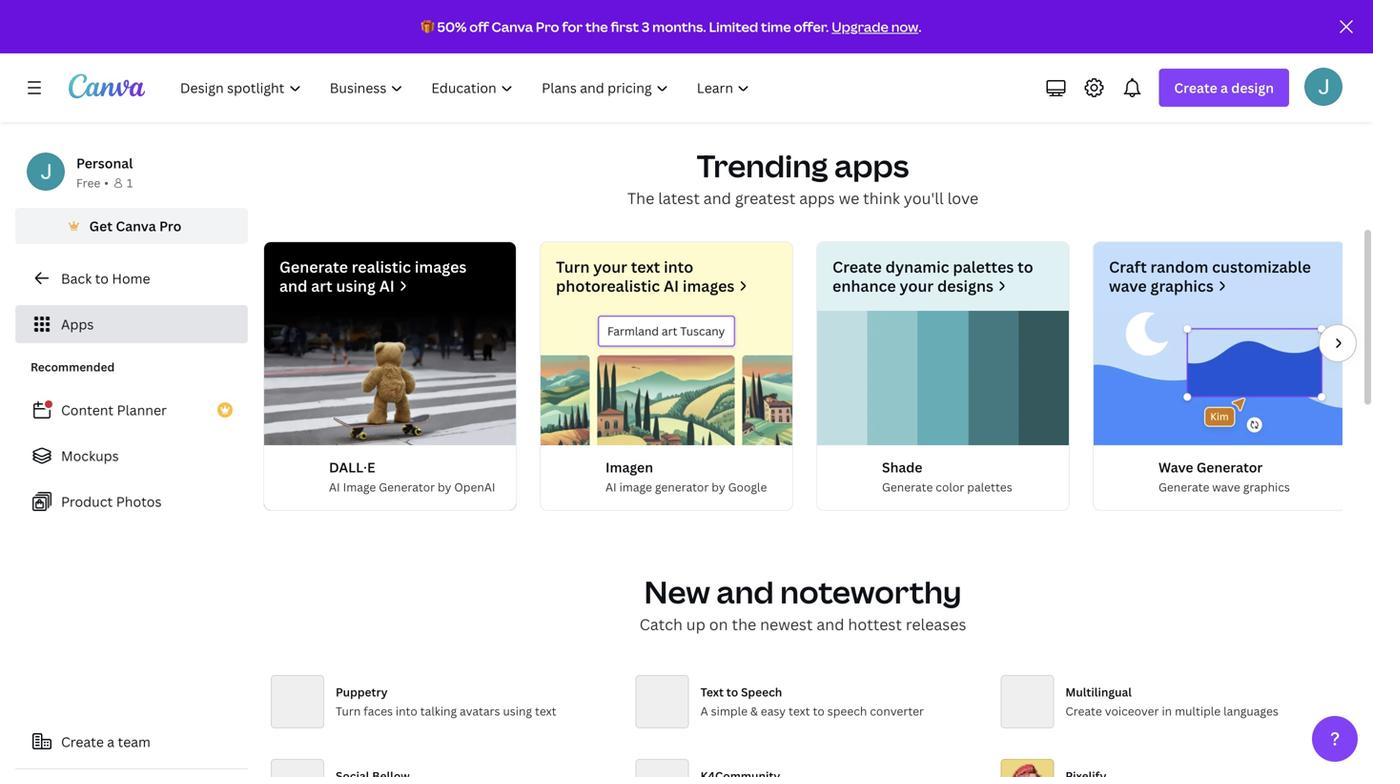 Task type: vqa. For each thing, say whether or not it's contained in the screenshot.


Task type: describe. For each thing, give the bounding box(es) containing it.
free •
[[76, 175, 109, 191]]

recommended
[[31, 359, 115, 375]]

list containing content planner
[[15, 391, 248, 521]]

color
[[936, 479, 965, 495]]

get
[[89, 217, 113, 235]]

3
[[642, 18, 650, 36]]

content planner link
[[15, 391, 248, 429]]

get canva pro
[[89, 217, 182, 235]]

and up "on"
[[717, 571, 774, 613]]

text
[[701, 684, 724, 700]]

hottest
[[848, 614, 902, 635]]

new
[[644, 571, 711, 613]]

team
[[118, 733, 151, 751]]

create dynamic palettes to enhance your designs
[[833, 257, 1034, 296]]

.
[[919, 18, 922, 36]]

content
[[61, 401, 114, 419]]

generate inside wave generator generate wave graphics
[[1159, 479, 1210, 495]]

dall·e image
[[264, 311, 516, 445]]

mockups link
[[15, 437, 248, 475]]

turn inside puppetry turn faces into talking avatars using text
[[336, 703, 361, 719]]

easy
[[761, 703, 786, 719]]

to left speech
[[813, 703, 825, 719]]

50%
[[437, 18, 467, 36]]

1 vertical spatial apps
[[800, 188, 835, 208]]

and right newest
[[817, 614, 845, 635]]

🎁
[[421, 18, 435, 36]]

offer.
[[794, 18, 829, 36]]

free
[[76, 175, 100, 191]]

imagen ai image generator by google
[[606, 458, 767, 495]]

latest
[[658, 188, 700, 208]]

imagen
[[606, 458, 653, 476]]

random
[[1151, 257, 1209, 277]]

dynamic
[[886, 257, 950, 277]]

google
[[728, 479, 767, 495]]

create a design button
[[1159, 69, 1290, 107]]

voiceover
[[1105, 703, 1160, 719]]

releases
[[906, 614, 967, 635]]

the for noteworthy
[[732, 614, 757, 635]]

for
[[562, 18, 583, 36]]

think
[[863, 188, 900, 208]]

design
[[1232, 79, 1274, 97]]

0 vertical spatial apps
[[835, 145, 909, 186]]

planner
[[117, 401, 167, 419]]

back to home link
[[15, 259, 248, 298]]

photos
[[116, 493, 162, 511]]

ai inside dall·e ai image generator by openai
[[329, 479, 340, 495]]

to inside create dynamic palettes to enhance your designs
[[1018, 257, 1034, 277]]

pro inside button
[[159, 217, 182, 235]]

top level navigation element
[[168, 69, 766, 107]]

🎁 50% off canva pro for the first 3 months. limited time offer. upgrade now .
[[421, 18, 922, 36]]

upgrade now button
[[832, 18, 919, 36]]

images inside generate realistic images and art using ai
[[415, 257, 467, 277]]

create a design
[[1175, 79, 1274, 97]]

months.
[[653, 18, 706, 36]]

now
[[892, 18, 919, 36]]

into for talking
[[396, 703, 418, 719]]

a for design
[[1221, 79, 1229, 97]]

wave for generator
[[1213, 479, 1241, 495]]

0 vertical spatial canva
[[492, 18, 533, 36]]

create for create a team
[[61, 733, 104, 751]]

avatars
[[460, 703, 500, 719]]

palettes inside shade generate color palettes
[[967, 479, 1013, 495]]

back
[[61, 269, 92, 288]]

using inside generate realistic images and art using ai
[[336, 276, 376, 296]]

enhance
[[833, 276, 896, 296]]

trending apps the latest and greatest apps we think you'll love
[[628, 145, 979, 208]]

puppetry turn faces into talking avatars using text
[[336, 684, 557, 719]]

multilingual create voiceover in multiple languages
[[1066, 684, 1279, 719]]

love
[[948, 188, 979, 208]]

new and noteworthy catch up on the newest and hottest releases
[[640, 571, 967, 635]]

generator inside wave generator generate wave graphics
[[1197, 458, 1263, 476]]

realistic
[[352, 257, 411, 277]]

ai inside the turn your text into photorealistic ai images
[[664, 276, 679, 296]]

limited
[[709, 18, 759, 36]]

your inside the turn your text into photorealistic ai images
[[594, 257, 628, 277]]

graphics for generator
[[1244, 479, 1291, 495]]

mockups
[[61, 447, 119, 465]]

dall·e
[[329, 458, 375, 476]]

personal
[[76, 154, 133, 172]]

&
[[751, 703, 758, 719]]

we
[[839, 188, 860, 208]]

speech
[[828, 703, 867, 719]]



Task type: locate. For each thing, give the bounding box(es) containing it.
create for create dynamic palettes to enhance your designs
[[833, 257, 882, 277]]

a
[[1221, 79, 1229, 97], [107, 733, 115, 751]]

text
[[631, 257, 660, 277], [535, 703, 557, 719], [789, 703, 810, 719]]

customizable
[[1213, 257, 1312, 277]]

pro left for
[[536, 18, 560, 36]]

0 horizontal spatial into
[[396, 703, 418, 719]]

1
[[127, 175, 133, 191]]

and left art
[[279, 276, 308, 296]]

pro
[[536, 18, 560, 36], [159, 217, 182, 235]]

the inside the new and noteworthy catch up on the newest and hottest releases
[[732, 614, 757, 635]]

palettes inside create dynamic palettes to enhance your designs
[[953, 257, 1014, 277]]

time
[[761, 18, 791, 36]]

generator
[[655, 479, 709, 495]]

1 horizontal spatial images
[[683, 276, 735, 296]]

home
[[112, 269, 150, 288]]

to up simple
[[727, 684, 739, 700]]

images right realistic
[[415, 257, 467, 277]]

2 horizontal spatial text
[[789, 703, 810, 719]]

1 vertical spatial graphics
[[1244, 479, 1291, 495]]

catch
[[640, 614, 683, 635]]

using
[[336, 276, 376, 296], [503, 703, 532, 719]]

art
[[311, 276, 333, 296]]

canva right off at left
[[492, 18, 533, 36]]

product photos link
[[15, 483, 248, 521]]

1 horizontal spatial generate
[[882, 479, 933, 495]]

pro up back to home link
[[159, 217, 182, 235]]

2 by from the left
[[712, 479, 726, 495]]

palettes right dynamic
[[953, 257, 1014, 277]]

2 horizontal spatial generate
[[1159, 479, 1210, 495]]

1 horizontal spatial turn
[[556, 257, 590, 277]]

graphics inside wave generator generate wave graphics
[[1244, 479, 1291, 495]]

generate down the shade in the bottom of the page
[[882, 479, 933, 495]]

by left openai
[[438, 479, 452, 495]]

a inside dropdown button
[[1221, 79, 1229, 97]]

create left dynamic
[[833, 257, 882, 277]]

0 vertical spatial a
[[1221, 79, 1229, 97]]

generate
[[279, 257, 348, 277], [882, 479, 933, 495], [1159, 479, 1210, 495]]

text for text to speech a simple & easy text to speech converter
[[789, 703, 810, 719]]

0 horizontal spatial a
[[107, 733, 115, 751]]

the
[[628, 188, 655, 208]]

ai left image at the left of the page
[[329, 479, 340, 495]]

wave generator image
[[1094, 311, 1346, 445]]

to right back at the left top of page
[[95, 269, 109, 288]]

multilingual
[[1066, 684, 1132, 700]]

create left design
[[1175, 79, 1218, 97]]

by inside dall·e ai image generator by openai
[[438, 479, 452, 495]]

0 vertical spatial wave
[[1109, 276, 1147, 296]]

0 horizontal spatial by
[[438, 479, 452, 495]]

and inside the trending apps the latest and greatest apps we think you'll love
[[704, 188, 732, 208]]

on
[[710, 614, 728, 635]]

0 horizontal spatial generate
[[279, 257, 348, 277]]

1 vertical spatial using
[[503, 703, 532, 719]]

a for team
[[107, 733, 115, 751]]

back to home
[[61, 269, 150, 288]]

into for photorealistic
[[664, 257, 694, 277]]

product
[[61, 493, 113, 511]]

0 horizontal spatial the
[[586, 18, 608, 36]]

generate inside shade generate color palettes
[[882, 479, 933, 495]]

image
[[620, 479, 652, 495]]

0 vertical spatial palettes
[[953, 257, 1014, 277]]

apps left we
[[800, 188, 835, 208]]

a inside 'button'
[[107, 733, 115, 751]]

get canva pro button
[[15, 208, 248, 244]]

talking
[[420, 703, 457, 719]]

0 horizontal spatial images
[[415, 257, 467, 277]]

the
[[586, 18, 608, 36], [732, 614, 757, 635]]

the right for
[[586, 18, 608, 36]]

ai inside generate realistic images and art using ai
[[379, 276, 395, 296]]

1 horizontal spatial using
[[503, 703, 532, 719]]

john smith image
[[1305, 67, 1343, 106]]

into inside puppetry turn faces into talking avatars using text
[[396, 703, 418, 719]]

by for generate realistic images and art using ai
[[438, 479, 452, 495]]

1 horizontal spatial generator
[[1197, 458, 1263, 476]]

1 horizontal spatial by
[[712, 479, 726, 495]]

text for puppetry turn faces into talking avatars using text
[[535, 703, 557, 719]]

multiple
[[1175, 703, 1221, 719]]

0 vertical spatial pro
[[536, 18, 560, 36]]

ai right photorealistic
[[664, 276, 679, 296]]

shade image
[[818, 311, 1069, 445]]

off
[[470, 18, 489, 36]]

generate left realistic
[[279, 257, 348, 277]]

into right faces
[[396, 703, 418, 719]]

greatest
[[735, 188, 796, 208]]

to right designs
[[1018, 257, 1034, 277]]

text inside "text to speech a simple & easy text to speech converter"
[[789, 703, 810, 719]]

•
[[104, 175, 109, 191]]

create inside create dynamic palettes to enhance your designs
[[833, 257, 882, 277]]

1 horizontal spatial canva
[[492, 18, 533, 36]]

apps
[[835, 145, 909, 186], [800, 188, 835, 208]]

puppetry
[[336, 684, 388, 700]]

generate down wave
[[1159, 479, 1210, 495]]

the for off
[[586, 18, 608, 36]]

0 horizontal spatial using
[[336, 276, 376, 296]]

0 vertical spatial turn
[[556, 257, 590, 277]]

newest
[[760, 614, 813, 635]]

0 vertical spatial graphics
[[1151, 276, 1214, 296]]

text right the easy
[[789, 703, 810, 719]]

craft random customizable wave graphics
[[1109, 257, 1312, 296]]

create inside dropdown button
[[1175, 79, 1218, 97]]

0 vertical spatial generator
[[1197, 458, 1263, 476]]

create inside 'button'
[[61, 733, 104, 751]]

noteworthy
[[780, 571, 962, 613]]

text right avatars
[[535, 703, 557, 719]]

shade
[[882, 458, 923, 476]]

text to speech a simple & easy text to speech converter
[[701, 684, 924, 719]]

apps link
[[15, 305, 248, 343]]

ai left image
[[606, 479, 617, 495]]

wave for random
[[1109, 276, 1147, 296]]

to
[[1018, 257, 1034, 277], [95, 269, 109, 288], [727, 684, 739, 700], [813, 703, 825, 719]]

1 horizontal spatial text
[[631, 257, 660, 277]]

and right latest
[[704, 188, 732, 208]]

your down the
[[594, 257, 628, 277]]

create down multilingual
[[1066, 703, 1103, 719]]

1 vertical spatial the
[[732, 614, 757, 635]]

0 vertical spatial the
[[586, 18, 608, 36]]

1 horizontal spatial the
[[732, 614, 757, 635]]

by inside imagen ai image generator by google
[[712, 479, 726, 495]]

1 horizontal spatial a
[[1221, 79, 1229, 97]]

images down latest
[[683, 276, 735, 296]]

1 horizontal spatial wave
[[1213, 479, 1241, 495]]

0 horizontal spatial your
[[594, 257, 628, 277]]

1 vertical spatial generator
[[379, 479, 435, 495]]

upgrade
[[832, 18, 889, 36]]

text inside puppetry turn faces into talking avatars using text
[[535, 703, 557, 719]]

generator right wave
[[1197, 458, 1263, 476]]

turn your text into photorealistic ai images
[[556, 257, 735, 296]]

0 vertical spatial using
[[336, 276, 376, 296]]

1 horizontal spatial graphics
[[1244, 479, 1291, 495]]

product photos
[[61, 493, 162, 511]]

into inside the turn your text into photorealistic ai images
[[664, 257, 694, 277]]

ai right art
[[379, 276, 395, 296]]

shade generate color palettes
[[882, 458, 1013, 495]]

by for turn your text into photorealistic ai images
[[712, 479, 726, 495]]

a
[[701, 703, 708, 719]]

the right "on"
[[732, 614, 757, 635]]

images inside the turn your text into photorealistic ai images
[[683, 276, 735, 296]]

wave generator generate wave graphics
[[1159, 458, 1291, 495]]

your left designs
[[900, 276, 934, 296]]

1 horizontal spatial your
[[900, 276, 934, 296]]

image
[[343, 479, 376, 495]]

0 vertical spatial into
[[664, 257, 694, 277]]

create inside the multilingual create voiceover in multiple languages
[[1066, 703, 1103, 719]]

wave inside wave generator generate wave graphics
[[1213, 479, 1241, 495]]

turn inside the turn your text into photorealistic ai images
[[556, 257, 590, 277]]

graphics inside craft random customizable wave graphics
[[1151, 276, 1214, 296]]

1 vertical spatial wave
[[1213, 479, 1241, 495]]

your inside create dynamic palettes to enhance your designs
[[900, 276, 934, 296]]

graphics for random
[[1151, 276, 1214, 296]]

in
[[1162, 703, 1172, 719]]

trending
[[697, 145, 828, 186]]

ai inside imagen ai image generator by google
[[606, 479, 617, 495]]

0 horizontal spatial generator
[[379, 479, 435, 495]]

a left design
[[1221, 79, 1229, 97]]

0 horizontal spatial wave
[[1109, 276, 1147, 296]]

canva inside button
[[116, 217, 156, 235]]

languages
[[1224, 703, 1279, 719]]

generator right image at the left of the page
[[379, 479, 435, 495]]

by
[[438, 479, 452, 495], [712, 479, 726, 495]]

generator inside dall·e ai image generator by openai
[[379, 479, 435, 495]]

apps up think
[[835, 145, 909, 186]]

and inside generate realistic images and art using ai
[[279, 276, 308, 296]]

converter
[[870, 703, 924, 719]]

1 vertical spatial pro
[[159, 217, 182, 235]]

create a team
[[61, 733, 151, 751]]

wave
[[1159, 458, 1194, 476]]

using right avatars
[[503, 703, 532, 719]]

text inside the turn your text into photorealistic ai images
[[631, 257, 660, 277]]

text down the
[[631, 257, 660, 277]]

generate realistic images and art using ai
[[279, 257, 467, 296]]

by left google
[[712, 479, 726, 495]]

images
[[415, 257, 467, 277], [683, 276, 735, 296]]

1 horizontal spatial pro
[[536, 18, 560, 36]]

content planner
[[61, 401, 167, 419]]

0 horizontal spatial pro
[[159, 217, 182, 235]]

create for create a design
[[1175, 79, 1218, 97]]

0 horizontal spatial canva
[[116, 217, 156, 235]]

palettes right color
[[967, 479, 1013, 495]]

imagen image
[[541, 311, 793, 445]]

wave
[[1109, 276, 1147, 296], [1213, 479, 1241, 495]]

designs
[[938, 276, 994, 296]]

using right art
[[336, 276, 376, 296]]

1 vertical spatial canva
[[116, 217, 156, 235]]

1 vertical spatial turn
[[336, 703, 361, 719]]

your
[[594, 257, 628, 277], [900, 276, 934, 296]]

1 horizontal spatial into
[[664, 257, 694, 277]]

1 vertical spatial palettes
[[967, 479, 1013, 495]]

generator
[[1197, 458, 1263, 476], [379, 479, 435, 495]]

a left 'team'
[[107, 733, 115, 751]]

wave inside craft random customizable wave graphics
[[1109, 276, 1147, 296]]

speech
[[741, 684, 783, 700]]

simple
[[711, 703, 748, 719]]

using inside puppetry turn faces into talking avatars using text
[[503, 703, 532, 719]]

openai
[[454, 479, 496, 495]]

0 horizontal spatial turn
[[336, 703, 361, 719]]

1 by from the left
[[438, 479, 452, 495]]

generate inside generate realistic images and art using ai
[[279, 257, 348, 277]]

0 horizontal spatial graphics
[[1151, 276, 1214, 296]]

0 horizontal spatial text
[[535, 703, 557, 719]]

you'll
[[904, 188, 944, 208]]

create left 'team'
[[61, 733, 104, 751]]

canva right get
[[116, 217, 156, 235]]

craft
[[1109, 257, 1147, 277]]

into down latest
[[664, 257, 694, 277]]

up
[[687, 614, 706, 635]]

dall·e ai image generator by openai
[[329, 458, 496, 495]]

create a team button
[[15, 723, 248, 761]]

1 vertical spatial into
[[396, 703, 418, 719]]

list
[[15, 391, 248, 521]]

1 vertical spatial a
[[107, 733, 115, 751]]



